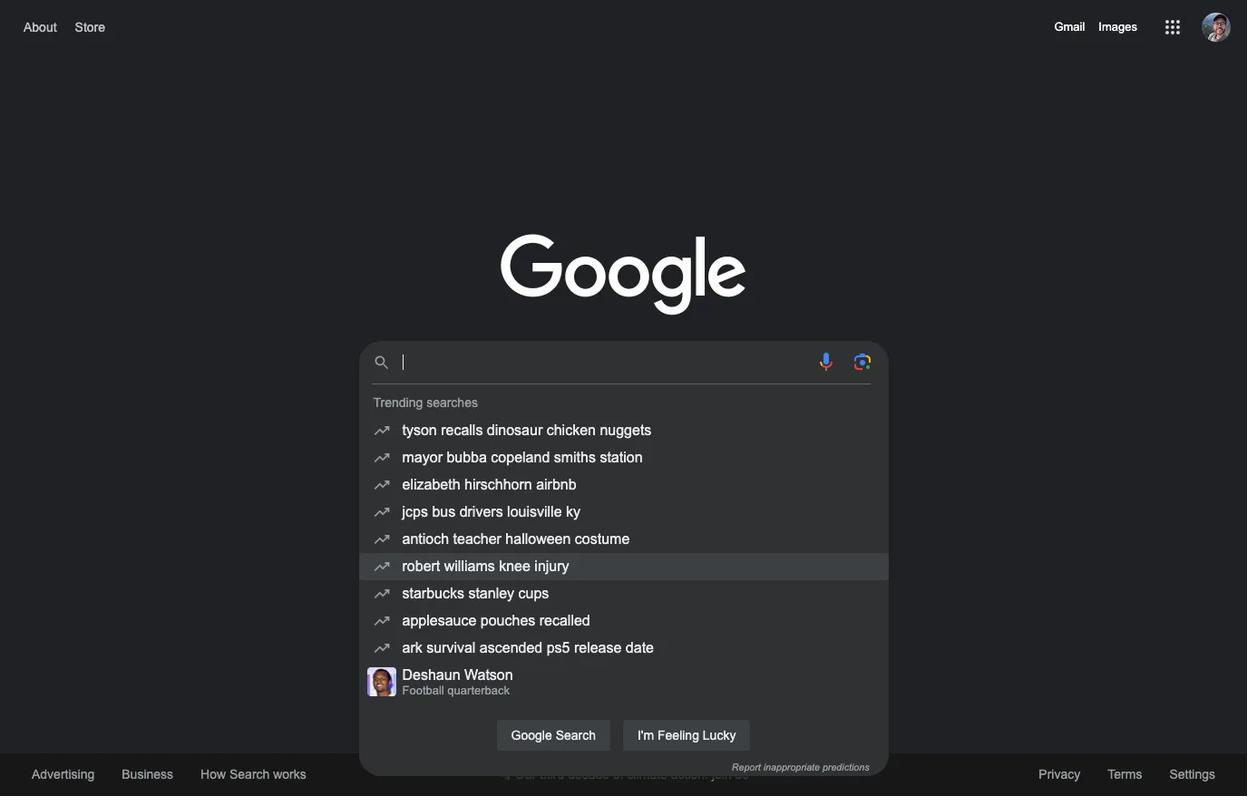 Task type: locate. For each thing, give the bounding box(es) containing it.
how search works link
[[187, 754, 320, 797]]

list box containing tyson recalls dinosaur chicken nuggets
[[359, 418, 889, 702]]

robert
[[403, 559, 440, 575]]

store link
[[70, 15, 110, 39]]

bus
[[432, 505, 456, 520]]

date
[[626, 641, 654, 656]]

ark
[[403, 641, 423, 656]]

our third decade of climate action: join us
[[515, 768, 749, 782]]

decade
[[568, 768, 610, 782]]

report inappropriate predictions button
[[728, 762, 874, 773]]

elizabeth hirschhorn airbnb
[[403, 477, 577, 493]]

mayor
[[403, 450, 443, 466]]

copeland
[[491, 450, 550, 466]]

privacy link
[[1026, 754, 1095, 797]]

about link
[[19, 15, 61, 39]]

drivers
[[460, 505, 503, 520]]

ps5
[[547, 641, 570, 656]]

search by image image
[[852, 351, 874, 373]]

advertising link
[[18, 754, 108, 797]]

tyson
[[403, 423, 437, 438]]

report
[[732, 762, 761, 773]]

terms link
[[1095, 754, 1157, 797]]

None search field
[[18, 336, 1230, 777]]

inappropriate
[[764, 762, 820, 773]]

of
[[614, 768, 624, 782]]

third
[[540, 768, 565, 782]]

release
[[574, 641, 622, 656]]

louisville
[[507, 505, 562, 520]]

navigation
[[0, 0, 1248, 54]]

store
[[75, 20, 105, 34]]

knee
[[499, 559, 531, 575]]

injury
[[535, 559, 570, 575]]

join
[[712, 768, 732, 782]]

williams
[[444, 559, 495, 575]]

cups
[[519, 586, 549, 602]]

how search works
[[201, 768, 307, 782]]

about
[[24, 20, 57, 34]]

action:
[[671, 768, 709, 782]]

smiths
[[554, 450, 596, 466]]

starbucks stanley cups
[[403, 586, 549, 602]]

dinosaur
[[487, 423, 543, 438]]

pouches
[[481, 614, 536, 629]]

terms
[[1108, 768, 1143, 782]]

halloween
[[506, 532, 571, 547]]

search
[[230, 768, 270, 782]]

search by voice image
[[815, 351, 837, 373]]

elizabeth
[[403, 477, 461, 493]]

Search search field
[[403, 352, 805, 377]]

list box
[[359, 418, 889, 702]]

works
[[273, 768, 307, 782]]

applesauce
[[403, 614, 477, 629]]

football
[[403, 684, 445, 698]]



Task type: describe. For each thing, give the bounding box(es) containing it.
settings
[[1170, 768, 1216, 782]]

mayor bubba copeland smiths station
[[403, 450, 643, 466]]

report inappropriate predictions
[[732, 762, 870, 773]]

gmail
[[1055, 20, 1086, 34]]

how
[[201, 768, 226, 782]]

our third decade of climate action: join us link
[[485, 754, 763, 797]]

ark survival ascended ps5 release date
[[403, 641, 654, 656]]

us
[[736, 768, 749, 782]]

costume
[[575, 532, 630, 547]]

hirschhorn
[[465, 477, 533, 493]]

quarterback
[[448, 684, 510, 698]]

chicken
[[547, 423, 596, 438]]

deshaun
[[403, 668, 461, 683]]

jcps
[[403, 505, 428, 520]]

google image
[[501, 234, 747, 318]]

tyson recalls dinosaur chicken nuggets
[[403, 423, 652, 438]]

our
[[515, 768, 537, 782]]

none search field containing tyson recalls dinosaur chicken nuggets
[[18, 336, 1230, 777]]

survival
[[427, 641, 476, 656]]

I'm Feeling Lucky submit
[[623, 720, 752, 752]]

robert williams knee injury
[[403, 559, 570, 575]]

navigation containing about
[[0, 0, 1248, 54]]

station
[[600, 450, 643, 466]]

applesauce pouches recalled
[[403, 614, 591, 629]]

business link
[[108, 754, 187, 797]]

privacy
[[1040, 768, 1081, 782]]

recalled
[[540, 614, 591, 629]]

recalls
[[441, 423, 483, 438]]

settings button
[[1157, 754, 1230, 796]]

ascended
[[480, 641, 543, 656]]

nuggets
[[600, 423, 652, 438]]

searches
[[427, 396, 478, 410]]

antioch teacher halloween costume
[[403, 532, 630, 547]]

images
[[1099, 20, 1138, 34]]

teacher
[[453, 532, 502, 547]]

trending
[[373, 396, 423, 410]]

ky
[[566, 505, 581, 520]]

business
[[122, 768, 173, 782]]

predictions
[[823, 762, 870, 773]]

images link
[[1099, 16, 1138, 38]]

deshaun watson option
[[403, 668, 871, 698]]

trending searches
[[373, 396, 478, 410]]

stanley
[[469, 586, 515, 602]]

deshaun watson football quarterback
[[403, 668, 513, 698]]

airbnb
[[537, 477, 577, 493]]

antioch
[[403, 532, 449, 547]]

climate
[[628, 768, 668, 782]]

starbucks
[[403, 586, 465, 602]]

gmail link
[[1055, 16, 1086, 38]]

advertising
[[32, 768, 95, 782]]

bubba
[[447, 450, 487, 466]]

watson
[[465, 668, 513, 683]]

jcps bus drivers louisville ky
[[403, 505, 581, 520]]



Task type: vqa. For each thing, say whether or not it's contained in the screenshot.
the smiths
yes



